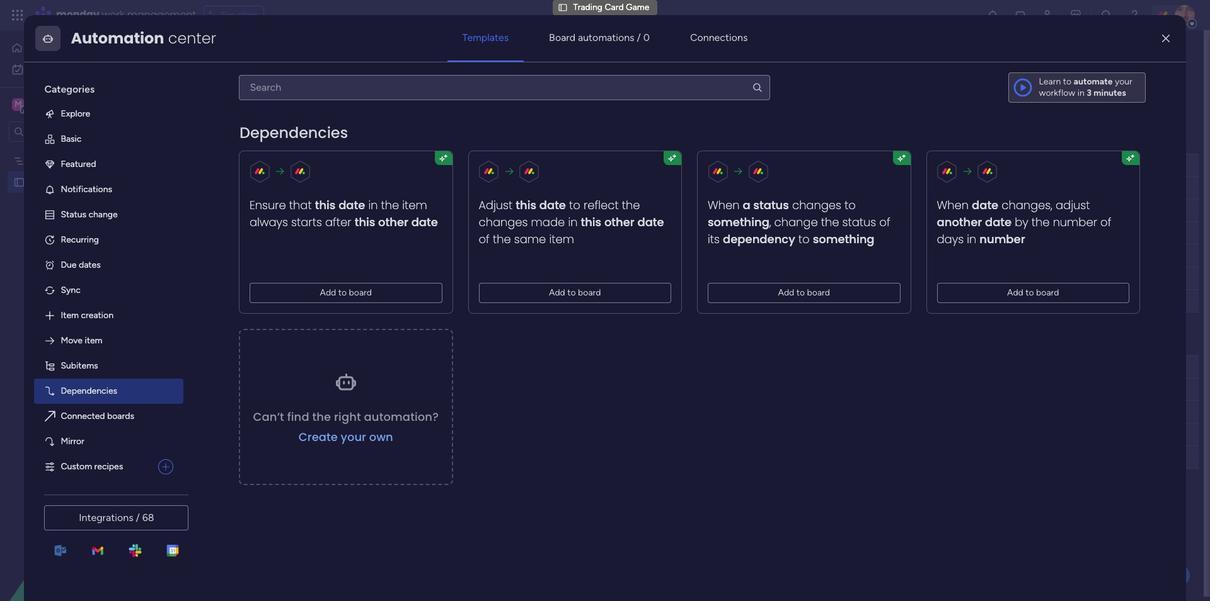 Task type: describe. For each thing, give the bounding box(es) containing it.
in inside by the number of days in
[[968, 231, 977, 247]]

own
[[370, 429, 394, 445]]

nov for nov 21, 2023
[[614, 228, 630, 238]]

ensure
[[250, 197, 286, 213]]

mirror
[[61, 436, 84, 447]]

audience
[[351, 183, 388, 194]]

plans
[[238, 9, 259, 20]]

working on it for product design and development
[[524, 205, 576, 216]]

subitems
[[61, 361, 98, 371]]

due
[[61, 260, 77, 270]]

board automations / 0
[[549, 31, 650, 43]]

board for of the same item
[[578, 287, 601, 298]]

item creation
[[61, 310, 114, 321]]

and down design
[[287, 228, 301, 239]]

adjust
[[1056, 197, 1091, 213]]

basic option
[[34, 127, 184, 152]]

main table button
[[212, 70, 261, 84]]

create your own link
[[299, 429, 394, 445]]

status for status
[[537, 160, 563, 171]]

1 vertical spatial card
[[256, 41, 294, 62]]

this other date of the same item
[[479, 214, 665, 247]]

work
[[102, 8, 125, 22]]

help
[[1157, 570, 1180, 582]]

item inside the this other date of the same item
[[550, 231, 575, 247]]

0 vertical spatial trading
[[574, 2, 603, 13]]

to down when a status changes to something
[[799, 231, 810, 247]]

adjust this date
[[479, 197, 566, 213]]

on for market research and target audience analysis
[[559, 183, 569, 193]]

monday
[[56, 8, 99, 22]]

workspace selection element
[[12, 97, 105, 113]]

after
[[326, 214, 352, 230]]

custom
[[61, 461, 92, 472]]

research
[[268, 183, 304, 194]]

add to board for by the number of days in
[[1008, 287, 1060, 298]]

notifications
[[61, 184, 112, 195]]

dependency to something
[[723, 231, 875, 247]]

change for ,
[[775, 214, 818, 230]]

learn
[[1039, 76, 1061, 87]]

2023 for nov 18, 2023
[[644, 206, 663, 215]]

person
[[462, 160, 489, 171]]

in inside your workflow in
[[1078, 88, 1085, 98]]

market
[[238, 183, 266, 194]]

table
[[237, 71, 258, 82]]

your workflow in
[[1039, 76, 1133, 98]]

1 add from the left
[[320, 287, 337, 298]]

can't
[[253, 409, 285, 425]]

item 4
[[238, 385, 264, 395]]

product design and development
[[238, 206, 371, 216]]

1 horizontal spatial trading
[[194, 41, 252, 62]]

nov for nov 18, 2023
[[614, 206, 629, 215]]

when date changes, adjust another date
[[938, 197, 1091, 230]]

by
[[1016, 214, 1029, 230]]

add to board button for , change the status of its
[[708, 283, 901, 303]]

home link
[[8, 38, 153, 58]]

18,
[[631, 206, 642, 215]]

to down campaign
[[339, 287, 347, 298]]

workspace
[[54, 98, 103, 110]]

68
[[142, 512, 154, 524]]

dependencies option
[[34, 379, 184, 404]]

done
[[540, 250, 561, 261]]

group title for 1st group title field from the bottom
[[217, 335, 280, 351]]

automation
[[71, 28, 164, 48]]

recurring option
[[34, 228, 184, 253]]

it for product design and development
[[571, 205, 576, 216]]

on for product design and development
[[559, 205, 569, 216]]

boards
[[107, 411, 134, 422]]

marketing for marketing plan
[[30, 155, 69, 166]]

invite members image
[[1042, 9, 1055, 21]]

list box containing marketing plan
[[0, 147, 161, 363]]

recipes
[[94, 461, 123, 472]]

status for status change
[[61, 209, 86, 220]]

0
[[644, 31, 650, 43]]

center
[[168, 28, 216, 48]]

0 horizontal spatial number
[[980, 231, 1026, 247]]

featured option
[[34, 152, 184, 177]]

the inside in the item always starts after
[[381, 197, 400, 213]]

basic
[[61, 134, 82, 144]]

logistics
[[303, 228, 339, 239]]

main workspace
[[29, 98, 103, 110]]

3
[[1087, 88, 1092, 98]]

add for of the same item
[[549, 287, 566, 298]]

that
[[290, 197, 312, 213]]

,
[[770, 214, 772, 230]]

marketing plan
[[30, 155, 88, 166]]

move item
[[61, 335, 102, 346]]

Search in workspace field
[[26, 125, 105, 139]]

see plans button
[[203, 6, 264, 25]]

connected
[[61, 411, 105, 422]]

Search for a column type search field
[[239, 75, 770, 100]]

add view image
[[281, 72, 286, 82]]

sync option
[[34, 278, 184, 303]]

starts
[[292, 214, 322, 230]]

sync
[[61, 285, 81, 296]]

connected boards option
[[34, 404, 184, 429]]

plan
[[71, 155, 88, 166]]

main for main table
[[216, 71, 235, 82]]

0 horizontal spatial trading
[[30, 177, 59, 187]]

connected boards
[[61, 411, 134, 422]]

to up workflow
[[1063, 76, 1072, 87]]

Search field
[[293, 100, 331, 117]]

item creation option
[[34, 303, 184, 328]]

date inside the this other date of the same item
[[638, 214, 665, 230]]

move
[[61, 335, 83, 346]]

connections
[[690, 31, 748, 43]]

this right after
[[355, 214, 376, 230]]

your inside can't find the right automation? create your own
[[341, 429, 367, 445]]

distribution and logistics setup
[[238, 228, 365, 239]]

marketing and branding campaign
[[238, 251, 374, 262]]

in inside the to reflect the changes made in
[[569, 214, 578, 230]]

public board image
[[13, 176, 25, 188]]

learn to automate
[[1039, 76, 1113, 87]]

monday work management
[[56, 8, 196, 22]]

item inside the move item option
[[85, 335, 102, 346]]

product
[[238, 206, 270, 216]]

by the number of days in
[[938, 214, 1112, 247]]

item inside in the item always starts after
[[403, 197, 428, 213]]

1 group title field from the top
[[214, 133, 283, 149]]

to down the this other date of the same item
[[568, 287, 576, 298]]

when for when a status changes to something
[[708, 197, 740, 213]]

2023 for nov 21, 2023
[[644, 228, 662, 238]]

a
[[743, 197, 751, 213]]

setup
[[341, 228, 365, 239]]

2 group title field from the top
[[214, 335, 283, 351]]

working for product design and development
[[524, 205, 557, 216]]

find
[[288, 409, 310, 425]]

notifications image
[[987, 9, 999, 21]]

target
[[323, 183, 348, 194]]

search everything image
[[1101, 9, 1113, 21]]

market research and target audience analysis
[[238, 183, 422, 194]]

featured
[[61, 159, 96, 170]]

help button
[[1146, 566, 1190, 586]]

help image
[[1129, 9, 1141, 21]]

of inside , change the status of its
[[880, 214, 891, 230]]

design
[[272, 206, 299, 216]]

status change
[[61, 209, 118, 220]]

board for by the number of days in
[[1037, 287, 1060, 298]]

1 horizontal spatial something
[[813, 231, 875, 247]]

automate
[[1074, 76, 1113, 87]]

ensure that this date
[[250, 197, 366, 213]]

custom recipes
[[61, 461, 123, 472]]

working on it for market research and target audience analysis
[[524, 183, 576, 193]]

this down 'market research and target audience analysis'
[[315, 197, 336, 213]]

1 add to board button from the left
[[250, 283, 443, 303]]

add to board button for by the number of days in
[[938, 283, 1130, 303]]

workspace image
[[12, 98, 25, 112]]

item for item 5
[[238, 407, 256, 418]]

1 add to board from the left
[[320, 287, 372, 298]]

categories heading
[[34, 72, 184, 101]]

1 horizontal spatial dependencies
[[240, 122, 348, 143]]

main table
[[216, 71, 258, 82]]



Task type: vqa. For each thing, say whether or not it's contained in the screenshot.
the topmost '2023'
yes



Task type: locate. For each thing, give the bounding box(es) containing it.
the up this other date
[[381, 197, 400, 213]]

group title up "item 4" at the bottom
[[217, 335, 280, 351]]

update feed image
[[1014, 9, 1027, 21]]

number down the by
[[980, 231, 1026, 247]]

changes for made
[[479, 214, 528, 230]]

add to board for of the same item
[[549, 287, 601, 298]]

1 vertical spatial 2023
[[644, 228, 662, 238]]

trading up the main table
[[194, 41, 252, 62]]

group title up market
[[217, 133, 280, 149]]

Group Title field
[[214, 133, 283, 149], [214, 335, 283, 351]]

1 it from the top
[[571, 183, 576, 193]]

1 vertical spatial nov
[[614, 228, 630, 238]]

4 add from the left
[[1008, 287, 1024, 298]]

1 horizontal spatial your
[[1115, 76, 1133, 87]]

1 group title from the top
[[217, 133, 280, 149]]

to down dependency to something at the right of page
[[797, 287, 806, 298]]

2 horizontal spatial of
[[1101, 214, 1112, 230]]

0 vertical spatial item
[[61, 310, 79, 321]]

None search field
[[239, 75, 770, 100]]

2 it from the top
[[571, 205, 576, 216]]

in left '3'
[[1078, 88, 1085, 98]]

2023 right 21,
[[644, 228, 662, 238]]

1 vertical spatial main
[[29, 98, 51, 110]]

1 on from the top
[[559, 183, 569, 193]]

working down status field at the left of page
[[524, 183, 557, 193]]

0 horizontal spatial game
[[82, 177, 106, 187]]

2 board from the left
[[578, 287, 601, 298]]

title up market
[[256, 133, 280, 149]]

1 vertical spatial trading
[[194, 41, 252, 62]]

to up the this other date of the same item
[[570, 197, 581, 213]]

2 vertical spatial card
[[61, 177, 80, 187]]

due dates option
[[34, 253, 184, 278]]

notifications option
[[34, 177, 184, 202]]

0 horizontal spatial changes
[[479, 214, 528, 230]]

the up 21,
[[622, 197, 641, 213]]

2 other from the left
[[605, 214, 635, 230]]

move item option
[[34, 328, 184, 354]]

changes for to
[[793, 197, 842, 213]]

item up the done
[[550, 231, 575, 247]]

the inside by the number of days in
[[1032, 214, 1050, 230]]

add down dependency to something at the right of page
[[779, 287, 795, 298]]

card
[[605, 2, 624, 13], [256, 41, 294, 62], [61, 177, 80, 187]]

0 vertical spatial working on it
[[524, 183, 576, 193]]

mirror option
[[34, 429, 184, 455]]

status inside , change the status of its
[[843, 214, 877, 230]]

4 add to board button from the left
[[938, 283, 1130, 303]]

change inside , change the status of its
[[775, 214, 818, 230]]

0 vertical spatial your
[[1115, 76, 1133, 87]]

2023 right 18,
[[644, 206, 663, 215]]

card down the "featured"
[[61, 177, 80, 187]]

1 vertical spatial your
[[341, 429, 367, 445]]

2 add to board from the left
[[549, 287, 601, 298]]

create
[[299, 429, 338, 445]]

another
[[938, 214, 983, 230]]

changes
[[793, 197, 842, 213], [479, 214, 528, 230]]

Status field
[[534, 159, 566, 172]]

main inside button
[[216, 71, 235, 82]]

monday marketplace image
[[1070, 9, 1083, 21]]

1 horizontal spatial trading card game
[[194, 41, 344, 62]]

other down analysis
[[379, 214, 409, 230]]

and
[[306, 183, 321, 194], [301, 206, 316, 216], [287, 228, 301, 239], [280, 251, 295, 262]]

nov 21, 2023
[[614, 228, 662, 238]]

2 2023 from the top
[[644, 228, 662, 238]]

number down the adjust
[[1054, 214, 1098, 230]]

board automations / 0 button
[[534, 23, 665, 53]]

0 horizontal spatial dependencies
[[61, 386, 117, 397]]

status
[[537, 160, 563, 171], [61, 209, 86, 220]]

2 on from the top
[[559, 205, 569, 216]]

2 horizontal spatial trading
[[574, 2, 603, 13]]

add for by the number of days in
[[1008, 287, 1024, 298]]

0 vertical spatial 2023
[[644, 206, 663, 215]]

trading card game down the "featured"
[[30, 177, 106, 187]]

add to board
[[320, 287, 372, 298], [549, 287, 601, 298], [779, 287, 831, 298], [1008, 287, 1060, 298]]

21,
[[632, 228, 642, 238]]

changes inside the to reflect the changes made in
[[479, 214, 528, 230]]

0 horizontal spatial your
[[341, 429, 367, 445]]

2 group title from the top
[[217, 335, 280, 351]]

1 board from the left
[[349, 287, 372, 298]]

management
[[127, 8, 196, 22]]

add down by the number of days in
[[1008, 287, 1024, 298]]

1 horizontal spatial card
[[256, 41, 294, 62]]

to reflect the changes made in
[[479, 197, 641, 230]]

your up minutes
[[1115, 76, 1133, 87]]

0 horizontal spatial item
[[85, 335, 102, 346]]

2 nov from the top
[[614, 228, 630, 238]]

when left a
[[708, 197, 740, 213]]

this
[[315, 197, 336, 213], [516, 197, 537, 213], [355, 214, 376, 230], [581, 214, 602, 230]]

in the item always starts after
[[250, 197, 428, 230]]

item
[[403, 197, 428, 213], [550, 231, 575, 247], [85, 335, 102, 346]]

3 add to board button from the left
[[708, 283, 901, 303]]

0 vertical spatial game
[[626, 2, 650, 13]]

1 vertical spatial number
[[980, 231, 1026, 247]]

dependencies down search field on the top left of the page
[[240, 122, 348, 143]]

of for this other date of the same item
[[479, 231, 490, 247]]

marketing left the plan
[[30, 155, 69, 166]]

0 horizontal spatial change
[[89, 209, 118, 220]]

date
[[339, 197, 366, 213], [540, 197, 566, 213], [973, 197, 999, 213], [412, 214, 438, 230], [638, 214, 665, 230], [986, 214, 1012, 230]]

1 vertical spatial something
[[813, 231, 875, 247]]

0 vertical spatial it
[[571, 183, 576, 193]]

and up ensure that this date
[[306, 183, 321, 194]]

2 working from the top
[[524, 205, 557, 216]]

1 working from the top
[[524, 183, 557, 193]]

working
[[524, 183, 557, 193], [524, 205, 557, 216]]

group up "item 4" at the bottom
[[217, 335, 253, 351]]

3 minutes
[[1087, 88, 1127, 98]]

Person field
[[458, 159, 492, 172]]

reflect
[[584, 197, 619, 213]]

game inside list box
[[82, 177, 106, 187]]

when a status changes to something
[[708, 197, 856, 230]]

your down right
[[341, 429, 367, 445]]

trading right 'public board' image
[[30, 177, 59, 187]]

0 vertical spatial dependencies
[[240, 122, 348, 143]]

integrations
[[79, 512, 133, 524]]

0 horizontal spatial main
[[29, 98, 51, 110]]

0 vertical spatial group title field
[[214, 133, 283, 149]]

to down by the number of days in
[[1026, 287, 1035, 298]]

same
[[515, 231, 546, 247]]

due dates
[[61, 260, 101, 270]]

dependencies
[[240, 122, 348, 143], [61, 386, 117, 397]]

it
[[571, 183, 576, 193], [571, 205, 576, 216]]

made
[[532, 214, 565, 230]]

1 horizontal spatial changes
[[793, 197, 842, 213]]

1 horizontal spatial other
[[605, 214, 635, 230]]

item left 4
[[238, 385, 256, 395]]

something inside when a status changes to something
[[708, 214, 770, 230]]

2023
[[644, 206, 663, 215], [644, 228, 662, 238]]

/ left 0
[[637, 31, 641, 43]]

1 horizontal spatial of
[[880, 214, 891, 230]]

, change the status of its
[[708, 214, 891, 247]]

/ inside button
[[136, 512, 140, 524]]

2 vertical spatial game
[[82, 177, 106, 187]]

nov
[[614, 206, 629, 215], [614, 228, 630, 238]]

board
[[549, 31, 576, 43]]

1 horizontal spatial status
[[537, 160, 563, 171]]

1 horizontal spatial change
[[775, 214, 818, 230]]

lottie animation image
[[0, 474, 161, 602]]

/ left 68
[[136, 512, 140, 524]]

analysis
[[390, 183, 422, 194]]

1 working on it from the top
[[524, 183, 576, 193]]

your
[[1115, 76, 1133, 87], [341, 429, 367, 445]]

2 title from the top
[[256, 335, 280, 351]]

explore
[[61, 108, 90, 119]]

item for item creation
[[61, 310, 79, 321]]

group for 1st group title field from the bottom
[[217, 335, 253, 351]]

1 vertical spatial title
[[256, 335, 280, 351]]

working on it up stuck
[[524, 205, 576, 216]]

nov 18, 2023
[[614, 206, 663, 215]]

1 vertical spatial it
[[571, 205, 576, 216]]

2 horizontal spatial game
[[626, 2, 650, 13]]

1 vertical spatial status
[[61, 209, 86, 220]]

1 horizontal spatial number
[[1054, 214, 1098, 230]]

the inside can't find the right automation? create your own
[[313, 409, 331, 425]]

2 add to board button from the left
[[479, 283, 672, 303]]

working on it down status field at the left of page
[[524, 183, 576, 193]]

add to board down by the number of days in
[[1008, 287, 1060, 298]]

explore option
[[34, 101, 184, 127]]

game up 0
[[626, 2, 650, 13]]

1 vertical spatial item
[[550, 231, 575, 247]]

of for by the number of days in
[[1101, 214, 1112, 230]]

0 horizontal spatial /
[[136, 512, 140, 524]]

tab
[[273, 67, 293, 87]]

1 vertical spatial game
[[298, 41, 344, 62]]

change up dependency to something at the right of page
[[775, 214, 818, 230]]

add to board button for of the same item
[[479, 283, 672, 303]]

nov left 21,
[[614, 228, 630, 238]]

this up "made"
[[516, 197, 537, 213]]

status inside field
[[537, 160, 563, 171]]

trading card game up automations
[[574, 2, 650, 13]]

to up , change the status of its
[[845, 197, 856, 213]]

changes,
[[1002, 197, 1053, 213]]

see
[[220, 9, 236, 20]]

the inside the this other date of the same item
[[493, 231, 511, 247]]

marketing for marketing and branding campaign
[[238, 251, 278, 262]]

2 vertical spatial item
[[85, 335, 102, 346]]

to inside when a status changes to something
[[845, 197, 856, 213]]

in down audience
[[369, 197, 378, 213]]

when for when date changes, adjust another date
[[938, 197, 969, 213]]

integrations / 68 button
[[44, 506, 189, 531]]

0 vertical spatial on
[[559, 183, 569, 193]]

add to board down campaign
[[320, 287, 372, 298]]

group up market
[[217, 133, 253, 149]]

add to board button
[[250, 283, 443, 303], [479, 283, 672, 303], [708, 283, 901, 303], [938, 283, 1130, 303]]

0 horizontal spatial status
[[61, 209, 86, 220]]

add down the done
[[549, 287, 566, 298]]

1 vertical spatial working on it
[[524, 205, 576, 216]]

item right move
[[85, 335, 102, 346]]

categories
[[44, 83, 95, 95]]

add to board for , change the status of its
[[779, 287, 831, 298]]

main for main workspace
[[29, 98, 51, 110]]

1 group from the top
[[217, 133, 253, 149]]

other for this other date
[[379, 214, 409, 230]]

2 add from the left
[[549, 287, 566, 298]]

it up the to reflect the changes made in
[[571, 183, 576, 193]]

item 5
[[238, 407, 264, 418]]

of inside the this other date of the same item
[[479, 231, 490, 247]]

item inside item creation option
[[61, 310, 79, 321]]

change down notifications option
[[89, 209, 118, 220]]

1 horizontal spatial marketing
[[238, 251, 278, 262]]

title up 4
[[256, 335, 280, 351]]

1 horizontal spatial item
[[403, 197, 428, 213]]

marketing down distribution
[[238, 251, 278, 262]]

creation
[[81, 310, 114, 321]]

number inside by the number of days in
[[1054, 214, 1098, 230]]

this inside the this other date of the same item
[[581, 214, 602, 230]]

2 vertical spatial trading
[[30, 177, 59, 187]]

1 vertical spatial dependencies
[[61, 386, 117, 397]]

0 vertical spatial main
[[216, 71, 235, 82]]

add down branding
[[320, 287, 337, 298]]

status inside when a status changes to something
[[754, 197, 790, 213]]

option
[[0, 149, 161, 152]]

status up the ,
[[754, 197, 790, 213]]

3 add to board from the left
[[779, 287, 831, 298]]

when up another
[[938, 197, 969, 213]]

lottie animation element
[[0, 474, 161, 602]]

main left table on the top of page
[[216, 71, 235, 82]]

1 vertical spatial status
[[843, 214, 877, 230]]

game down the "featured"
[[82, 177, 106, 187]]

1 when from the left
[[708, 197, 740, 213]]

campaign
[[334, 251, 374, 262]]

tab inside main table tab list
[[273, 67, 293, 87]]

categories list box
[[34, 72, 194, 480]]

1 horizontal spatial status
[[843, 214, 877, 230]]

1 vertical spatial on
[[559, 205, 569, 216]]

marketing inside list box
[[30, 155, 69, 166]]

/ inside button
[[637, 31, 641, 43]]

nov left 18,
[[614, 206, 629, 215]]

on up stuck
[[559, 205, 569, 216]]

the
[[381, 197, 400, 213], [622, 197, 641, 213], [822, 214, 840, 230], [1032, 214, 1050, 230], [493, 231, 511, 247], [313, 409, 331, 425]]

working on it
[[524, 183, 576, 193], [524, 205, 576, 216]]

search image
[[752, 82, 763, 93]]

the inside the to reflect the changes made in
[[622, 197, 641, 213]]

1 vertical spatial working
[[524, 205, 557, 216]]

subitems option
[[34, 354, 184, 379]]

3 board from the left
[[808, 287, 831, 298]]

its
[[708, 231, 720, 247]]

list box
[[0, 147, 161, 363]]

item down analysis
[[403, 197, 428, 213]]

the up dependency to something at the right of page
[[822, 214, 840, 230]]

1 vertical spatial group title field
[[214, 335, 283, 351]]

0 horizontal spatial something
[[708, 214, 770, 230]]

main table tab list
[[191, 67, 1185, 88]]

0 vertical spatial working
[[524, 183, 557, 193]]

0 vertical spatial card
[[605, 2, 624, 13]]

in right "made"
[[569, 214, 578, 230]]

the inside , change the status of its
[[822, 214, 840, 230]]

the right the by
[[1032, 214, 1050, 230]]

james peterson image
[[1175, 5, 1195, 25]]

2 group from the top
[[217, 335, 253, 351]]

0 vertical spatial number
[[1054, 214, 1098, 230]]

stuck
[[539, 228, 561, 238]]

in inside in the item always starts after
[[369, 197, 378, 213]]

group title for second group title field from the bottom
[[217, 133, 280, 149]]

2 vertical spatial item
[[238, 407, 256, 418]]

card up automations
[[605, 2, 624, 13]]

game
[[626, 2, 650, 13], [298, 41, 344, 62], [82, 177, 106, 187]]

add for , change the status of its
[[779, 287, 795, 298]]

1 vertical spatial marketing
[[238, 251, 278, 262]]

your inside your workflow in
[[1115, 76, 1133, 87]]

add to board down dependency to something at the right of page
[[779, 287, 831, 298]]

0 vertical spatial something
[[708, 214, 770, 230]]

item left '5'
[[238, 407, 256, 418]]

automations
[[578, 31, 635, 43]]

0 vertical spatial status
[[537, 160, 563, 171]]

0 horizontal spatial of
[[479, 231, 490, 247]]

marketing
[[30, 155, 69, 166], [238, 251, 278, 262]]

board for , change the status of its
[[808, 287, 831, 298]]

adjust
[[479, 197, 513, 213]]

to inside the to reflect the changes made in
[[570, 197, 581, 213]]

1 vertical spatial changes
[[479, 214, 528, 230]]

working for market research and target audience analysis
[[524, 183, 557, 193]]

in down another
[[968, 231, 977, 247]]

right
[[334, 409, 361, 425]]

when inside when date changes, adjust another date
[[938, 197, 969, 213]]

3 add from the left
[[779, 287, 795, 298]]

days
[[938, 231, 964, 247]]

1 nov from the top
[[614, 206, 629, 215]]

change inside option
[[89, 209, 118, 220]]

custom recipes option
[[34, 455, 153, 480]]

change for status
[[89, 209, 118, 220]]

status change option
[[34, 202, 184, 228]]

5
[[259, 407, 264, 418]]

changes down the adjust
[[479, 214, 528, 230]]

it for market research and target audience analysis
[[571, 183, 576, 193]]

item
[[61, 310, 79, 321], [238, 385, 256, 395], [238, 407, 256, 418]]

dependencies inside option
[[61, 386, 117, 397]]

1 horizontal spatial when
[[938, 197, 969, 213]]

1 2023 from the top
[[644, 206, 663, 215]]

other for this other date of the same item
[[605, 214, 635, 230]]

trading up board automations / 0
[[574, 2, 603, 13]]

0 vertical spatial marketing
[[30, 155, 69, 166]]

1 vertical spatial trading card game
[[194, 41, 344, 62]]

when inside when a status changes to something
[[708, 197, 740, 213]]

4
[[259, 385, 264, 395]]

add to board down the done
[[549, 287, 601, 298]]

1 other from the left
[[379, 214, 409, 230]]

0 horizontal spatial trading card game
[[30, 177, 106, 187]]

status up recurring
[[61, 209, 86, 220]]

1 horizontal spatial /
[[637, 31, 641, 43]]

distribution
[[238, 228, 284, 239]]

home option
[[8, 38, 153, 58]]

on up the to reflect the changes made in
[[559, 183, 569, 193]]

this down reflect at the top of page
[[581, 214, 602, 230]]

always
[[250, 214, 288, 230]]

main right workspace icon
[[29, 98, 51, 110]]

item down sync
[[61, 310, 79, 321]]

of
[[880, 214, 891, 230], [1101, 214, 1112, 230], [479, 231, 490, 247]]

1 vertical spatial group title
[[217, 335, 280, 351]]

group title field up "item 4" at the bottom
[[214, 335, 283, 351]]

1 vertical spatial item
[[238, 385, 256, 395]]

changes up , change the status of its
[[793, 197, 842, 213]]

and right design
[[301, 206, 316, 216]]

0 horizontal spatial card
[[61, 177, 80, 187]]

and down distribution and logistics setup
[[280, 251, 295, 262]]

game up search field on the top left of the page
[[298, 41, 344, 62]]

group for second group title field from the bottom
[[217, 133, 253, 149]]

1 vertical spatial /
[[136, 512, 140, 524]]

card up add view image
[[256, 41, 294, 62]]

status inside option
[[61, 209, 86, 220]]

4 board from the left
[[1037, 287, 1060, 298]]

minutes
[[1094, 88, 1127, 98]]

0 vertical spatial title
[[256, 133, 280, 149]]

2 horizontal spatial item
[[550, 231, 575, 247]]

0 vertical spatial status
[[754, 197, 790, 213]]

working up stuck
[[524, 205, 557, 216]]

dependencies up connected
[[61, 386, 117, 397]]

2 working on it from the top
[[524, 205, 576, 216]]

main inside workspace selection element
[[29, 98, 51, 110]]

0 horizontal spatial other
[[379, 214, 409, 230]]

of inside by the number of days in
[[1101, 214, 1112, 230]]

2 horizontal spatial trading card game
[[574, 2, 650, 13]]

0 horizontal spatial status
[[754, 197, 790, 213]]

0 vertical spatial nov
[[614, 206, 629, 215]]

in
[[1078, 88, 1085, 98], [369, 197, 378, 213], [569, 214, 578, 230], [968, 231, 977, 247]]

trading card game up add view image
[[194, 41, 344, 62]]

1 horizontal spatial game
[[298, 41, 344, 62]]

2 when from the left
[[938, 197, 969, 213]]

the up create
[[313, 409, 331, 425]]

4 add to board from the left
[[1008, 287, 1060, 298]]

0 vertical spatial /
[[637, 31, 641, 43]]

something
[[708, 214, 770, 230], [813, 231, 875, 247]]

see plans
[[220, 9, 259, 20]]

the left same
[[493, 231, 511, 247]]

changes inside when a status changes to something
[[793, 197, 842, 213]]

m
[[15, 99, 22, 110]]

it right "made"
[[571, 205, 576, 216]]

status up dependency to something at the right of page
[[843, 214, 877, 230]]

home
[[28, 42, 52, 53]]

2 vertical spatial trading card game
[[30, 177, 106, 187]]

1 title from the top
[[256, 133, 280, 149]]

0 vertical spatial trading card game
[[574, 2, 650, 13]]

integrations / 68
[[79, 512, 154, 524]]

0 vertical spatial item
[[403, 197, 428, 213]]

status up adjust this date
[[537, 160, 563, 171]]

other inside the this other date of the same item
[[605, 214, 635, 230]]

item for item 4
[[238, 385, 256, 395]]

add
[[320, 287, 337, 298], [549, 287, 566, 298], [779, 287, 795, 298], [1008, 287, 1024, 298]]

group title field up market
[[214, 133, 283, 149]]

1 vertical spatial group
[[217, 335, 253, 351]]

0 horizontal spatial when
[[708, 197, 740, 213]]

1 horizontal spatial main
[[216, 71, 235, 82]]

trading card game button
[[191, 41, 365, 62]]

recurring
[[61, 234, 99, 245]]

other down reflect at the top of page
[[605, 214, 635, 230]]

select product image
[[11, 9, 24, 21]]

2 horizontal spatial card
[[605, 2, 624, 13]]

0 vertical spatial group title
[[217, 133, 280, 149]]

0 vertical spatial group
[[217, 133, 253, 149]]



